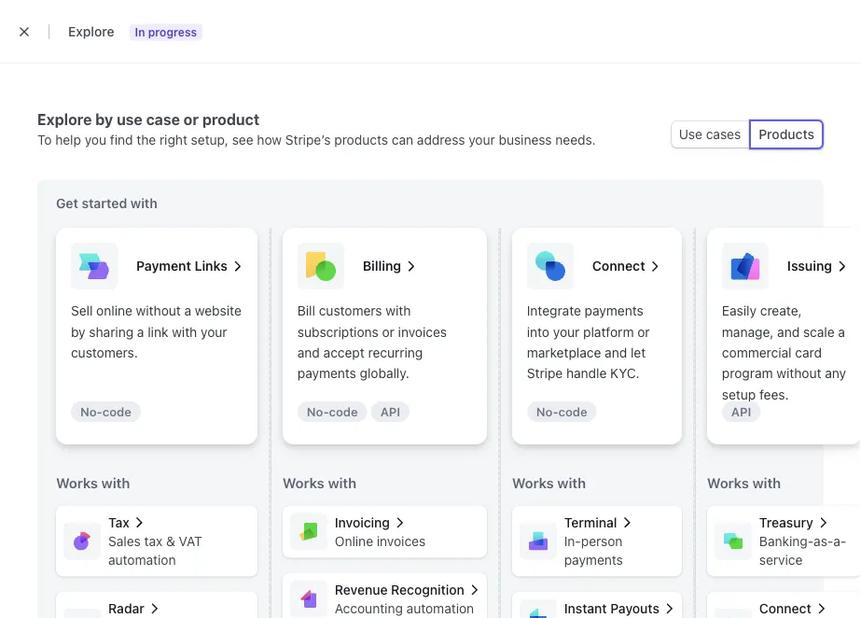 Task type: describe. For each thing, give the bounding box(es) containing it.
explore for explore
[[68, 24, 114, 39]]

stripe's
[[286, 132, 331, 148]]

with right started
[[131, 196, 158, 211]]

with inside sell online without a website by sharing a link with your customers.
[[172, 324, 197, 339]]

with up tax
[[101, 474, 130, 491]]

in progress
[[135, 26, 197, 39]]

2 no- from the left
[[307, 404, 329, 418]]

payment
[[136, 258, 191, 274]]

online invoices
[[335, 533, 426, 549]]

business
[[499, 132, 552, 148]]

revenue
[[335, 582, 388, 597]]

address
[[417, 132, 465, 148]]

billing inside button
[[363, 258, 402, 274]]

terminal button
[[565, 513, 675, 532]]

developers link
[[737, 49, 826, 71]]

you
[[85, 132, 107, 148]]

no- for integrate payments into your platform or marketplace and let stripe handle kyc.
[[537, 404, 559, 418]]

to
[[37, 132, 52, 148]]

easily
[[723, 303, 757, 318]]

invoices inside bill customers with subscriptions or invoices and accept recurring payments globally.
[[398, 324, 447, 339]]

works with for terminal
[[512, 474, 587, 491]]

use
[[117, 111, 143, 128]]

payment links button
[[136, 257, 243, 275]]

customers
[[319, 303, 383, 318]]

customers
[[267, 52, 334, 67]]

customers link
[[258, 49, 344, 71]]

works for terminal
[[512, 474, 554, 491]]

instant
[[565, 600, 608, 616]]

without inside easily create, manage, and scale a commercial card program without any setup fees. api
[[777, 366, 822, 381]]

connect inside connect link
[[566, 52, 618, 67]]

1 horizontal spatial billing
[[435, 52, 473, 67]]

product
[[202, 111, 260, 128]]

new business
[[71, 14, 146, 28]]

create,
[[761, 303, 803, 318]]

bill
[[298, 303, 316, 318]]

your inside sell online without a website by sharing a link with your customers.
[[201, 324, 227, 339]]

use cases
[[680, 127, 742, 142]]

with up invoicing
[[328, 474, 357, 491]]

help
[[55, 132, 81, 148]]

scale
[[804, 324, 835, 339]]

works for treasury
[[708, 474, 750, 491]]

setup,
[[191, 132, 229, 148]]

billing button
[[363, 257, 472, 275]]

payments inside bill customers with subscriptions or invoices and accept recurring payments globally.
[[298, 366, 357, 381]]

or for case
[[184, 111, 199, 128]]

customers.
[[71, 345, 138, 360]]

setup
[[723, 387, 757, 402]]

invoicing
[[335, 515, 390, 530]]

connect link
[[557, 49, 627, 71]]

code for sell online without a website by sharing a link with your customers.
[[103, 404, 132, 418]]

products for 'products' button
[[759, 127, 815, 142]]

fees.
[[760, 387, 790, 402]]

1 horizontal spatial a
[[184, 303, 192, 318]]

get
[[56, 196, 78, 211]]

handle
[[567, 366, 607, 381]]

in-
[[565, 533, 582, 549]]

explore for explore by use case or product to help you find the right setup, see how stripe's products can address your business needs.
[[37, 111, 92, 128]]

works with for treasury
[[708, 474, 782, 491]]

no-code for sell online without a website by sharing a link with your customers.
[[80, 404, 132, 418]]

balances
[[189, 52, 245, 67]]

developers
[[747, 52, 816, 67]]

issuing button
[[788, 257, 848, 275]]

as-
[[814, 533, 834, 549]]

business
[[98, 14, 146, 28]]

a inside easily create, manage, and scale a commercial card program without any setup fees. api
[[839, 324, 846, 339]]

banking-as-a- service
[[760, 533, 847, 567]]

2 vertical spatial connect
[[760, 600, 812, 616]]

works with for tax
[[56, 474, 130, 491]]

person
[[582, 533, 623, 549]]

api inside easily create, manage, and scale a commercial card program without any setup fees. api
[[732, 404, 752, 418]]

your inside explore by use case or product to help you find the right setup, see how stripe's products can address your business needs.
[[469, 132, 496, 148]]

revenue recognition
[[335, 582, 465, 597]]

works with for invoicing
[[283, 474, 357, 491]]

subscriptions
[[298, 324, 379, 339]]

accounting automation
[[335, 600, 475, 616]]

sales
[[108, 533, 141, 549]]

treasury
[[760, 515, 814, 530]]

use
[[680, 127, 703, 142]]

sell
[[71, 303, 93, 318]]

2 vertical spatial payments
[[565, 552, 624, 567]]

tax button
[[108, 513, 250, 532]]

revenue recognition button
[[335, 580, 480, 599]]

find
[[110, 132, 133, 148]]

reports link
[[486, 49, 553, 71]]

billing link
[[426, 49, 482, 71]]

let
[[631, 345, 646, 360]]

service
[[760, 552, 804, 567]]

tax
[[108, 515, 130, 530]]

in-person payments
[[565, 533, 624, 567]]

cases
[[707, 127, 742, 142]]

any
[[826, 366, 847, 381]]

sharing
[[89, 324, 134, 339]]

radar
[[108, 600, 145, 616]]

sell online without a website by sharing a link with your customers.
[[71, 303, 242, 360]]

&
[[166, 533, 175, 549]]

into
[[527, 324, 550, 339]]

with up terminal
[[558, 474, 587, 491]]



Task type: vqa. For each thing, say whether or not it's contained in the screenshot.
$0.00
no



Task type: locate. For each thing, give the bounding box(es) containing it.
api
[[381, 404, 401, 418], [732, 404, 752, 418]]

and left accept
[[298, 345, 320, 360]]

1 horizontal spatial and
[[605, 345, 628, 360]]

radar button
[[56, 592, 258, 618], [108, 599, 250, 618]]

your inside 'integrate payments into your platform or marketplace and let stripe handle kyc.'
[[554, 324, 580, 339]]

by up you
[[95, 111, 113, 128]]

1 api from the left
[[381, 404, 401, 418]]

no- down accept
[[307, 404, 329, 418]]

2 works from the left
[[283, 474, 325, 491]]

or inside bill customers with subscriptions or invoices and accept recurring payments globally.
[[382, 324, 395, 339]]

0 vertical spatial explore
[[68, 24, 114, 39]]

in
[[135, 26, 145, 39]]

more button
[[631, 49, 700, 71]]

new
[[71, 14, 95, 28]]

or inside 'integrate payments into your platform or marketplace and let stripe handle kyc.'
[[638, 324, 651, 339]]

1 vertical spatial billing
[[363, 258, 402, 274]]

or up right
[[184, 111, 199, 128]]

recognition
[[391, 582, 465, 597]]

and down "platform"
[[605, 345, 628, 360]]

by
[[95, 111, 113, 128], [71, 324, 86, 339]]

marketplace
[[527, 345, 602, 360]]

1 horizontal spatial by
[[95, 111, 113, 128]]

connect up "platform"
[[593, 258, 646, 274]]

tax
[[144, 533, 163, 549]]

payments up "platform"
[[585, 303, 644, 318]]

connect button
[[593, 257, 668, 275], [708, 592, 862, 618], [760, 599, 856, 618]]

2 horizontal spatial no-
[[537, 404, 559, 418]]

no-code for integrate payments into your platform or marketplace and let stripe handle kyc.
[[537, 404, 588, 418]]

case
[[146, 111, 180, 128]]

or
[[184, 111, 199, 128], [382, 324, 395, 339], [638, 324, 651, 339]]

2 horizontal spatial and
[[778, 324, 800, 339]]

manage,
[[723, 324, 775, 339]]

your up the marketplace
[[554, 324, 580, 339]]

2 horizontal spatial or
[[638, 324, 651, 339]]

3 no-code from the left
[[537, 404, 588, 418]]

2 horizontal spatial no-code
[[537, 404, 588, 418]]

api down setup
[[732, 404, 752, 418]]

code
[[103, 404, 132, 418], [329, 404, 358, 418], [559, 404, 588, 418]]

your down "website"
[[201, 324, 227, 339]]

code down accept
[[329, 404, 358, 418]]

terminal
[[565, 515, 618, 530]]

1 no- from the left
[[80, 404, 103, 418]]

no-code down accept
[[307, 404, 358, 418]]

works with up invoicing
[[283, 474, 357, 491]]

automation inside sales tax & vat automation
[[108, 552, 176, 567]]

explore
[[68, 24, 114, 39], [37, 111, 92, 128]]

or inside explore by use case or product to help you find the right setup, see how stripe's products can address your business needs.
[[184, 111, 199, 128]]

works with
[[56, 474, 130, 491], [283, 474, 357, 491], [512, 474, 587, 491], [708, 474, 782, 491]]

platform
[[584, 324, 635, 339]]

invoices down the invoicing button
[[377, 533, 426, 549]]

or for subscriptions
[[382, 324, 395, 339]]

online
[[96, 303, 133, 318]]

use cases button
[[672, 121, 749, 148]]

and inside easily create, manage, and scale a commercial card program without any setup fees. api
[[778, 324, 800, 339]]

works for invoicing
[[283, 474, 325, 491]]

products for products "link"
[[357, 52, 413, 67]]

vat
[[179, 533, 203, 549]]

code down "handle"
[[559, 404, 588, 418]]

products button
[[752, 121, 823, 148]]

payment links
[[136, 258, 228, 274]]

payments link
[[96, 49, 176, 71]]

invoicing button
[[335, 513, 480, 532]]

explore by use case or product to help you find the right setup, see how stripe's products can address your business needs.
[[37, 111, 596, 148]]

no- down customers.
[[80, 404, 103, 418]]

see
[[232, 132, 254, 148]]

instant payouts
[[565, 600, 660, 616]]

and inside 'integrate payments into your platform or marketplace and let stripe handle kyc.'
[[605, 345, 628, 360]]

treasury button
[[760, 513, 856, 532]]

with inside bill customers with subscriptions or invoices and accept recurring payments globally.
[[386, 303, 411, 318]]

0 horizontal spatial billing
[[363, 258, 402, 274]]

a left the link
[[137, 324, 144, 339]]

0 horizontal spatial by
[[71, 324, 86, 339]]

0 horizontal spatial products
[[357, 52, 413, 67]]

more
[[640, 52, 672, 67]]

your
[[469, 132, 496, 148], [201, 324, 227, 339], [554, 324, 580, 339]]

no-code down customers.
[[80, 404, 132, 418]]

2 horizontal spatial a
[[839, 324, 846, 339]]

products left billing link
[[357, 52, 413, 67]]

api down globally. at the bottom of page
[[381, 404, 401, 418]]

no-code
[[80, 404, 132, 418], [307, 404, 358, 418], [537, 404, 588, 418]]

without
[[136, 303, 181, 318], [777, 366, 822, 381]]

by inside explore by use case or product to help you find the right setup, see how stripe's products can address your business needs.
[[95, 111, 113, 128]]

2 no-code from the left
[[307, 404, 358, 418]]

and down create,
[[778, 324, 800, 339]]

2 works with from the left
[[283, 474, 357, 491]]

connect down service on the bottom right
[[760, 600, 812, 616]]

issuing
[[788, 258, 833, 274]]

0 horizontal spatial api
[[381, 404, 401, 418]]

no- for sell online without a website by sharing a link with your customers.
[[80, 404, 103, 418]]

program
[[723, 366, 774, 381]]

0 horizontal spatial and
[[298, 345, 320, 360]]

no-
[[80, 404, 103, 418], [307, 404, 329, 418], [537, 404, 559, 418]]

1 vertical spatial by
[[71, 324, 86, 339]]

the
[[137, 132, 156, 148]]

1 horizontal spatial without
[[777, 366, 822, 381]]

your right address
[[469, 132, 496, 148]]

products
[[357, 52, 413, 67], [759, 127, 815, 142]]

recurring
[[368, 345, 423, 360]]

billing up the 'customers'
[[363, 258, 402, 274]]

0 horizontal spatial your
[[201, 324, 227, 339]]

balances link
[[179, 49, 254, 71]]

home link
[[37, 49, 93, 71]]

0 horizontal spatial code
[[103, 404, 132, 418]]

1 vertical spatial automation
[[407, 600, 475, 616]]

1 vertical spatial invoices
[[377, 533, 426, 549]]

needs.
[[556, 132, 596, 148]]

3 works with from the left
[[512, 474, 587, 491]]

products link
[[347, 49, 422, 71]]

1 vertical spatial explore
[[37, 111, 92, 128]]

payments down person at bottom
[[565, 552, 624, 567]]

1 horizontal spatial products
[[759, 127, 815, 142]]

products inside products "link"
[[357, 52, 413, 67]]

globally.
[[360, 366, 410, 381]]

without inside sell online without a website by sharing a link with your customers.
[[136, 303, 181, 318]]

1 works with from the left
[[56, 474, 130, 491]]

code down customers.
[[103, 404, 132, 418]]

sales tax & vat automation
[[108, 533, 203, 567]]

4 works with from the left
[[708, 474, 782, 491]]

no- down stripe
[[537, 404, 559, 418]]

2 horizontal spatial code
[[559, 404, 588, 418]]

payments
[[106, 52, 166, 67]]

invoices up recurring
[[398, 324, 447, 339]]

without down "card"
[[777, 366, 822, 381]]

accounting
[[335, 600, 403, 616]]

kyc.
[[611, 366, 640, 381]]

1 horizontal spatial automation
[[407, 600, 475, 616]]

explore up the home
[[68, 24, 114, 39]]

a right scale
[[839, 324, 846, 339]]

0 vertical spatial products
[[357, 52, 413, 67]]

0 horizontal spatial a
[[137, 324, 144, 339]]

1 vertical spatial connect
[[593, 258, 646, 274]]

a left "website"
[[184, 303, 192, 318]]

can
[[392, 132, 414, 148]]

automation down recognition
[[407, 600, 475, 616]]

links
[[195, 258, 228, 274]]

1 code from the left
[[103, 404, 132, 418]]

without up the link
[[136, 303, 181, 318]]

works with up treasury
[[708, 474, 782, 491]]

2 horizontal spatial your
[[554, 324, 580, 339]]

3 code from the left
[[559, 404, 588, 418]]

bill customers with subscriptions or invoices and accept recurring payments globally.
[[298, 303, 447, 381]]

with
[[131, 196, 158, 211], [386, 303, 411, 318], [172, 324, 197, 339], [101, 474, 130, 491], [328, 474, 357, 491], [558, 474, 587, 491], [753, 474, 782, 491]]

3 works from the left
[[512, 474, 554, 491]]

commercial
[[723, 345, 792, 360]]

with right the link
[[172, 324, 197, 339]]

1 horizontal spatial your
[[469, 132, 496, 148]]

0 horizontal spatial no-
[[80, 404, 103, 418]]

easily create, manage, and scale a commercial card program without any setup fees. api
[[723, 303, 847, 418]]

a
[[184, 303, 192, 318], [137, 324, 144, 339], [839, 324, 846, 339]]

billing left "reports"
[[435, 52, 473, 67]]

3 no- from the left
[[537, 404, 559, 418]]

progress
[[148, 26, 197, 39]]

explore up 'help'
[[37, 111, 92, 128]]

online
[[335, 533, 374, 549]]

payments inside 'integrate payments into your platform or marketplace and let stripe handle kyc.'
[[585, 303, 644, 318]]

1 horizontal spatial no-code
[[307, 404, 358, 418]]

explore inside explore by use case or product to help you find the right setup, see how stripe's products can address your business needs.
[[37, 111, 92, 128]]

0 vertical spatial connect
[[566, 52, 618, 67]]

by down sell
[[71, 324, 86, 339]]

1 no-code from the left
[[80, 404, 132, 418]]

0 vertical spatial by
[[95, 111, 113, 128]]

products inside button
[[759, 127, 815, 142]]

1 horizontal spatial code
[[329, 404, 358, 418]]

with up treasury
[[753, 474, 782, 491]]

1 works from the left
[[56, 474, 98, 491]]

0 vertical spatial billing
[[435, 52, 473, 67]]

by inside sell online without a website by sharing a link with your customers.
[[71, 324, 86, 339]]

0 horizontal spatial or
[[184, 111, 199, 128]]

1 vertical spatial payments
[[298, 366, 357, 381]]

payments down accept
[[298, 366, 357, 381]]

how
[[257, 132, 282, 148]]

get started with
[[56, 196, 158, 211]]

integrate payments into your platform or marketplace and let stripe handle kyc.
[[527, 303, 651, 381]]

2 api from the left
[[732, 404, 752, 418]]

no-code down stripe
[[537, 404, 588, 418]]

products right the cases
[[759, 127, 815, 142]]

stripe
[[527, 366, 563, 381]]

0 vertical spatial payments
[[585, 303, 644, 318]]

or up "let"
[[638, 324, 651, 339]]

4 works from the left
[[708, 474, 750, 491]]

0 horizontal spatial without
[[136, 303, 181, 318]]

started
[[82, 196, 127, 211]]

0 horizontal spatial automation
[[108, 552, 176, 567]]

0 vertical spatial automation
[[108, 552, 176, 567]]

code for integrate payments into your platform or marketplace and let stripe handle kyc.
[[559, 404, 588, 418]]

connect left more
[[566, 52, 618, 67]]

a-
[[834, 533, 847, 549]]

and inside bill customers with subscriptions or invoices and accept recurring payments globally.
[[298, 345, 320, 360]]

1 horizontal spatial no-
[[307, 404, 329, 418]]

works for tax
[[56, 474, 98, 491]]

banking-
[[760, 533, 814, 549]]

website
[[195, 303, 242, 318]]

1 vertical spatial without
[[777, 366, 822, 381]]

0 horizontal spatial no-code
[[80, 404, 132, 418]]

works with up terminal
[[512, 474, 587, 491]]

1 horizontal spatial api
[[732, 404, 752, 418]]

1 horizontal spatial or
[[382, 324, 395, 339]]

with up recurring
[[386, 303, 411, 318]]

products
[[335, 132, 389, 148]]

0 vertical spatial invoices
[[398, 324, 447, 339]]

automation down the tax
[[108, 552, 176, 567]]

works with up tax
[[56, 474, 130, 491]]

1 vertical spatial products
[[759, 127, 815, 142]]

0 vertical spatial without
[[136, 303, 181, 318]]

right
[[160, 132, 188, 148]]

or up recurring
[[382, 324, 395, 339]]

2 code from the left
[[329, 404, 358, 418]]

new business button
[[37, 7, 165, 34]]

integrate
[[527, 303, 582, 318]]



